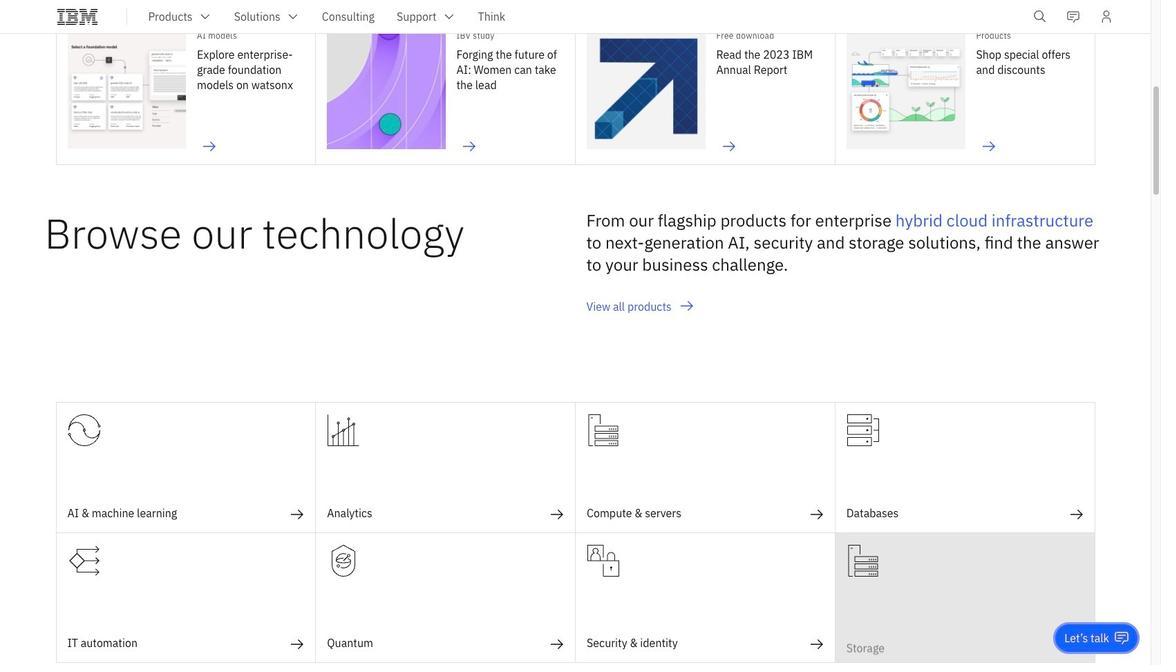 Task type: describe. For each thing, give the bounding box(es) containing it.
let's talk element
[[1065, 631, 1109, 646]]



